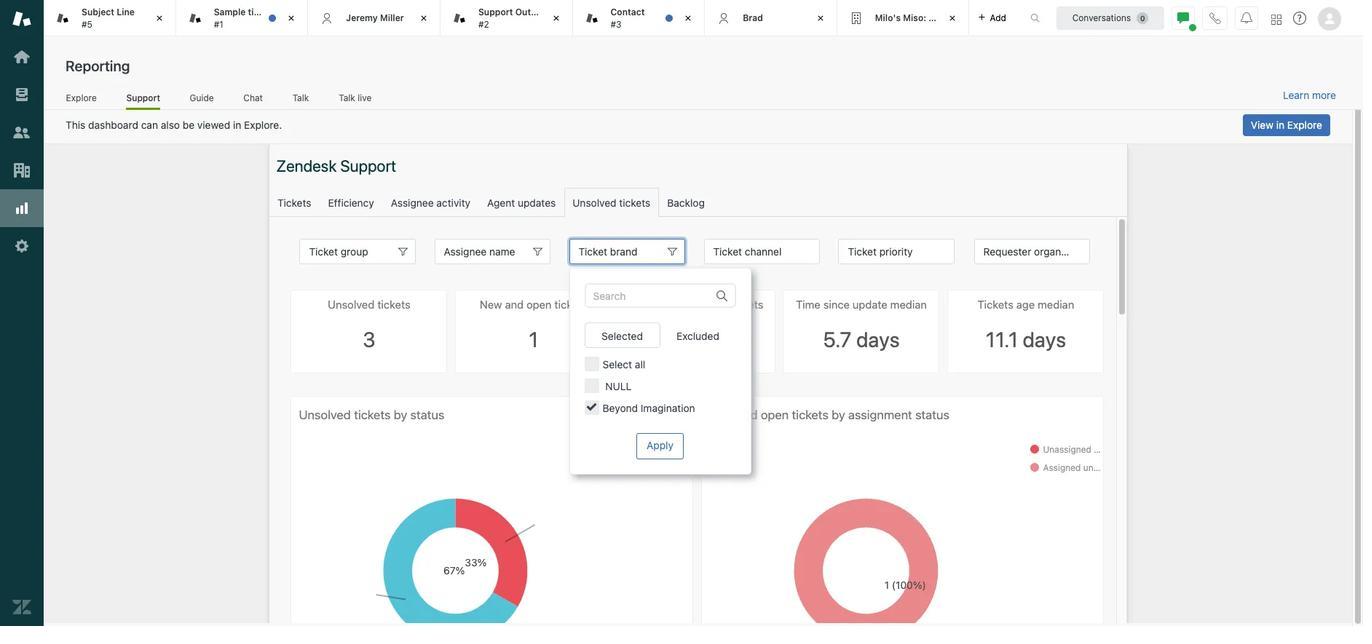 Task type: locate. For each thing, give the bounding box(es) containing it.
2 in from the left
[[1277, 119, 1285, 131]]

support up #2
[[479, 7, 513, 18]]

0 horizontal spatial explore
[[66, 92, 97, 103]]

0 horizontal spatial talk
[[293, 92, 309, 103]]

close image right miller
[[417, 11, 431, 25]]

explore
[[66, 92, 97, 103], [1288, 119, 1323, 131]]

talk
[[293, 92, 309, 103], [339, 92, 355, 103]]

conversations
[[1073, 12, 1132, 23]]

1 close image from the left
[[417, 11, 431, 25]]

view in explore
[[1251, 119, 1323, 131]]

1 horizontal spatial close image
[[814, 11, 828, 25]]

more
[[1313, 89, 1337, 101]]

talk for talk live
[[339, 92, 355, 103]]

reporting image
[[12, 199, 31, 218]]

1 tab from the left
[[44, 0, 176, 36]]

2 close image from the left
[[814, 11, 828, 25]]

subject
[[82, 7, 114, 18]]

explore.
[[244, 119, 282, 131]]

2 talk from the left
[[339, 92, 355, 103]]

close image right line
[[152, 11, 167, 25]]

button displays agent's chat status as online. image
[[1178, 12, 1190, 24]]

close image left jeremy on the top left of page
[[284, 11, 299, 25]]

0 horizontal spatial support
[[126, 92, 160, 103]]

0 vertical spatial explore
[[66, 92, 97, 103]]

admin image
[[12, 237, 31, 256]]

view
[[1251, 119, 1274, 131]]

views image
[[12, 85, 31, 104]]

viewed
[[197, 119, 230, 131]]

3 close image from the left
[[946, 11, 961, 25]]

3 tab from the left
[[573, 0, 705, 36]]

tab containing subject line
[[44, 0, 176, 36]]

2 tab from the left
[[441, 0, 573, 36]]

close image left add popup button
[[946, 11, 961, 25]]

0 horizontal spatial close image
[[417, 11, 431, 25]]

close image left #3
[[549, 11, 564, 25]]

close image right contact #3
[[681, 11, 696, 25]]

jeremy
[[346, 12, 378, 23]]

chat
[[244, 92, 263, 103]]

learn
[[1284, 89, 1310, 101]]

in right viewed
[[233, 119, 241, 131]]

learn more link
[[1284, 89, 1337, 102]]

jeremy miller
[[346, 12, 404, 23]]

talk live link
[[338, 92, 372, 108]]

this dashboard can also be viewed in explore.
[[66, 119, 282, 131]]

tab containing contact
[[573, 0, 705, 36]]

explore up 'this' on the top left
[[66, 92, 97, 103]]

close image inside jeremy miller tab
[[417, 11, 431, 25]]

1 talk from the left
[[293, 92, 309, 103]]

1 vertical spatial support
[[126, 92, 160, 103]]

#2
[[479, 19, 489, 30]]

0 horizontal spatial in
[[233, 119, 241, 131]]

miller
[[380, 12, 404, 23]]

support up can
[[126, 92, 160, 103]]

support
[[479, 7, 513, 18], [126, 92, 160, 103]]

2 horizontal spatial close image
[[946, 11, 961, 25]]

organizations image
[[12, 161, 31, 180]]

1 horizontal spatial in
[[1277, 119, 1285, 131]]

0 vertical spatial support
[[479, 7, 513, 18]]

close image
[[417, 11, 431, 25], [814, 11, 828, 25], [946, 11, 961, 25]]

3 close image from the left
[[549, 11, 564, 25]]

1 horizontal spatial talk
[[339, 92, 355, 103]]

talk live
[[339, 92, 372, 103]]

close image for jeremy miller
[[417, 11, 431, 25]]

support for support outreach #2
[[479, 7, 513, 18]]

dashboard
[[88, 119, 138, 131]]

1 horizontal spatial support
[[479, 7, 513, 18]]

contact
[[611, 7, 645, 18]]

1 horizontal spatial explore
[[1288, 119, 1323, 131]]

explore inside button
[[1288, 119, 1323, 131]]

in right view
[[1277, 119, 1285, 131]]

support for support
[[126, 92, 160, 103]]

#1 tab
[[176, 0, 308, 36]]

4 close image from the left
[[681, 11, 696, 25]]

close image right brad
[[814, 11, 828, 25]]

also
[[161, 119, 180, 131]]

support inside "support outreach #2"
[[479, 7, 513, 18]]

close image inside brad tab
[[814, 11, 828, 25]]

conversations button
[[1057, 6, 1165, 30]]

explore down learn more link
[[1288, 119, 1323, 131]]

1 vertical spatial explore
[[1288, 119, 1323, 131]]

4 tab from the left
[[838, 0, 970, 36]]

main element
[[0, 0, 44, 627]]

talk left the live
[[339, 92, 355, 103]]

be
[[183, 119, 195, 131]]

in
[[233, 119, 241, 131], [1277, 119, 1285, 131]]

close image inside tab
[[946, 11, 961, 25]]

2 close image from the left
[[284, 11, 299, 25]]

close image
[[152, 11, 167, 25], [284, 11, 299, 25], [549, 11, 564, 25], [681, 11, 696, 25]]

support link
[[126, 92, 160, 110]]

talk right chat
[[293, 92, 309, 103]]

tab
[[44, 0, 176, 36], [441, 0, 573, 36], [573, 0, 705, 36], [838, 0, 970, 36]]



Task type: vqa. For each thing, say whether or not it's contained in the screenshot.
2nd All from the top of the table containing Shortcuts can save time by automatically turning a few characters into a complete sentence.
no



Task type: describe. For each thing, give the bounding box(es) containing it.
1 in from the left
[[233, 119, 241, 131]]

tab containing support outreach
[[441, 0, 573, 36]]

view in explore button
[[1243, 114, 1331, 136]]

close image inside #1 tab
[[284, 11, 299, 25]]

talk link
[[292, 92, 309, 108]]

subject line #5
[[82, 7, 135, 30]]

reporting
[[66, 58, 130, 74]]

#1
[[214, 19, 223, 30]]

guide link
[[189, 92, 214, 108]]

notifications image
[[1241, 12, 1253, 24]]

learn more
[[1284, 89, 1337, 101]]

can
[[141, 119, 158, 131]]

get help image
[[1294, 12, 1307, 25]]

tabs tab list
[[44, 0, 1016, 36]]

this
[[66, 119, 85, 131]]

get started image
[[12, 47, 31, 66]]

in inside button
[[1277, 119, 1285, 131]]

contact #3
[[611, 7, 645, 30]]

add button
[[970, 0, 1016, 36]]

add
[[990, 12, 1007, 23]]

brad tab
[[705, 0, 838, 36]]

customers image
[[12, 123, 31, 142]]

#3
[[611, 19, 622, 30]]

live
[[358, 92, 372, 103]]

brad
[[743, 12, 763, 23]]

line
[[117, 7, 135, 18]]

jeremy miller tab
[[308, 0, 441, 36]]

close image for brad
[[814, 11, 828, 25]]

talk for talk
[[293, 92, 309, 103]]

guide
[[190, 92, 214, 103]]

zendesk support image
[[12, 9, 31, 28]]

#5
[[82, 19, 93, 30]]

zendesk products image
[[1272, 14, 1282, 24]]

explore link
[[66, 92, 97, 108]]

1 close image from the left
[[152, 11, 167, 25]]

support outreach #2
[[479, 7, 555, 30]]

zendesk image
[[12, 598, 31, 617]]

outreach
[[516, 7, 555, 18]]

chat link
[[243, 92, 263, 108]]



